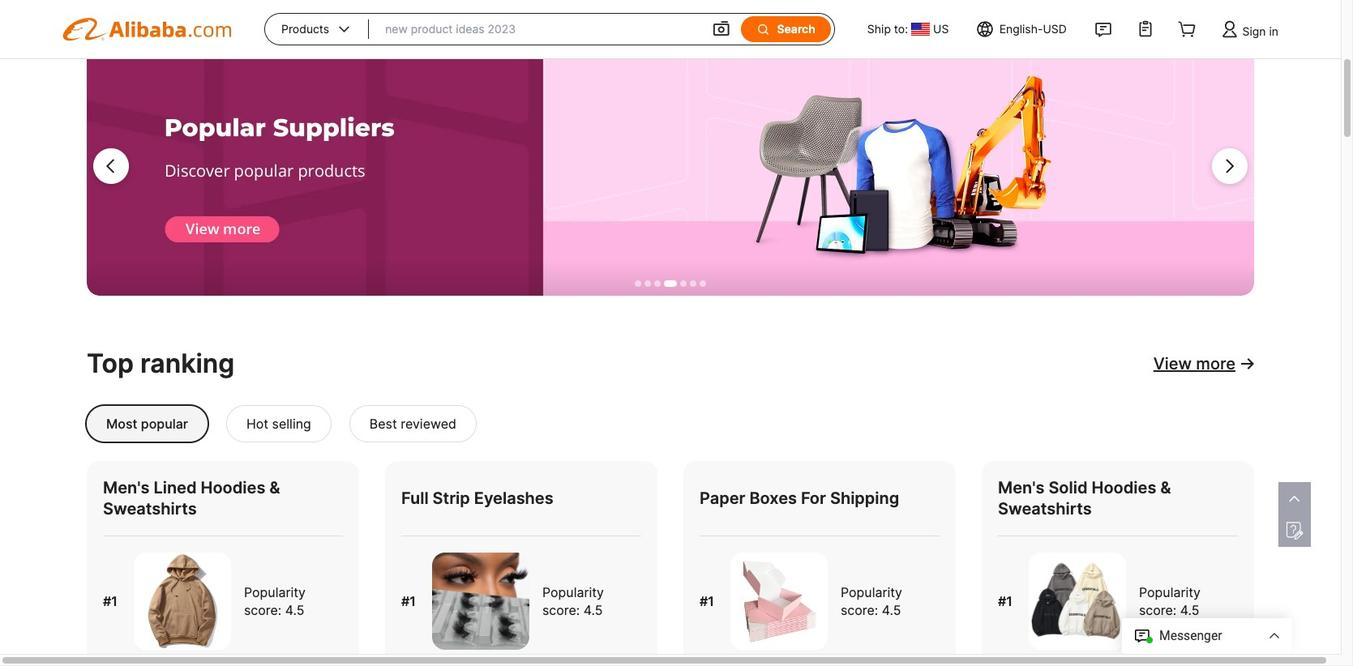 Task type: vqa. For each thing, say whether or not it's contained in the screenshot.
second supplier link from the top of the page
no



Task type: describe. For each thing, give the bounding box(es) containing it.
4.5 for full strip eyelashes
[[584, 603, 603, 619]]

most popular
[[106, 416, 188, 432]]

sweatshirts for lined
[[103, 500, 197, 519]]

popularity for full strip eyelashes
[[543, 585, 604, 601]]

strip
[[433, 489, 470, 508]]

lined
[[154, 478, 197, 498]]

in
[[1270, 24, 1279, 38]]

score: for paper boxes for shipping
[[841, 603, 879, 619]]

paper boxes for shipping
[[700, 489, 900, 508]]

new product ideas 2023 text field
[[385, 15, 696, 44]]


[[756, 22, 771, 36]]

hoodies for lined
[[201, 478, 266, 498]]

popularity score: 4.5 for paper boxes for shipping
[[841, 585, 903, 619]]

more
[[1196, 354, 1236, 374]]

most
[[106, 416, 137, 432]]

 search
[[756, 22, 816, 36]]

selling
[[272, 416, 311, 432]]

usd
[[1043, 22, 1067, 36]]

shipping
[[830, 489, 900, 508]]

products 
[[281, 21, 353, 37]]

hot
[[246, 416, 269, 432]]

score: for men's lined hoodies & sweatshirts
[[244, 603, 282, 619]]

ranking
[[140, 348, 235, 380]]

full strip eyelashes
[[401, 489, 554, 508]]

feedback image
[[1286, 522, 1305, 541]]

score: for men's solid hoodies & sweatshirts
[[1140, 603, 1177, 619]]

popularity for men's solid hoodies & sweatshirts
[[1140, 585, 1201, 601]]

paper
[[700, 489, 746, 508]]

& for men's lined hoodies & sweatshirts
[[270, 478, 280, 498]]

to:
[[894, 22, 908, 36]]

4.5 for men's solid hoodies & sweatshirts
[[1181, 603, 1200, 619]]

best
[[370, 416, 397, 432]]

boxes
[[750, 489, 797, 508]]

& for men's solid hoodies & sweatshirts
[[1161, 478, 1172, 498]]

ship
[[868, 22, 891, 36]]

4.5 for men's lined hoodies & sweatshirts
[[285, 603, 304, 619]]

ship to:
[[868, 22, 908, 36]]

sweatshirts for solid
[[998, 500, 1092, 519]]

men's solid hoodies & sweatshirts
[[998, 478, 1172, 519]]

eyelashes
[[474, 489, 554, 508]]

popularity score: 4.5 for men's solid hoodies & sweatshirts
[[1140, 585, 1201, 619]]


[[336, 21, 353, 37]]

hot selling
[[246, 416, 311, 432]]

#1 for full strip eyelashes
[[401, 594, 416, 610]]

popularity score: 4.5 for men's lined hoodies & sweatshirts
[[244, 585, 306, 619]]



Task type: locate. For each thing, give the bounding box(es) containing it.
men's left "lined"
[[103, 478, 150, 498]]

top ranking
[[87, 348, 235, 380]]

4 popularity from the left
[[1140, 585, 1201, 601]]

men's left solid
[[998, 478, 1045, 498]]

& inside the men's lined hoodies & sweatshirts
[[270, 478, 280, 498]]

popularity
[[244, 585, 306, 601], [543, 585, 604, 601], [841, 585, 903, 601], [1140, 585, 1201, 601]]

men's for men's solid hoodies & sweatshirts
[[998, 478, 1045, 498]]

popularity for paper boxes for shipping
[[841, 585, 903, 601]]

2 popularity from the left
[[543, 585, 604, 601]]

1 hoodies from the left
[[201, 478, 266, 498]]

products
[[281, 22, 329, 36]]

men's lined hoodies & sweatshirts
[[103, 478, 280, 519]]

hoodies right "lined"
[[201, 478, 266, 498]]

#1 for men's lined hoodies & sweatshirts
[[103, 594, 118, 610]]

view more
[[1154, 354, 1236, 374]]

score:
[[244, 603, 282, 619], [543, 603, 580, 619], [841, 603, 879, 619], [1140, 603, 1177, 619]]

3 #1 from the left
[[700, 594, 715, 610]]

1 sweatshirts from the left
[[103, 500, 197, 519]]

4.5 for paper boxes for shipping
[[882, 603, 901, 619]]

#1 for men's solid hoodies & sweatshirts
[[998, 594, 1013, 610]]

hoodies
[[201, 478, 266, 498], [1092, 478, 1157, 498]]

sweatshirts down "lined"
[[103, 500, 197, 519]]

hoodies inside men's solid hoodies & sweatshirts
[[1092, 478, 1157, 498]]

us
[[934, 22, 949, 36]]

sign
[[1243, 24, 1266, 38]]

1 horizontal spatial sweatshirts
[[998, 500, 1092, 519]]

1 popularity from the left
[[244, 585, 306, 601]]

for
[[801, 489, 826, 508]]

men's inside men's solid hoodies & sweatshirts
[[998, 478, 1045, 498]]

0 horizontal spatial hoodies
[[201, 478, 266, 498]]

view
[[1154, 354, 1192, 374]]

men's
[[103, 478, 150, 498], [998, 478, 1045, 498]]

0 horizontal spatial men's
[[103, 478, 150, 498]]

solid
[[1049, 478, 1088, 498]]

best reviewed
[[370, 416, 457, 432]]

3 popularity from the left
[[841, 585, 903, 601]]

sign in
[[1243, 24, 1279, 38]]

1 horizontal spatial men's
[[998, 478, 1045, 498]]

sweatshirts
[[103, 500, 197, 519], [998, 500, 1092, 519]]

1 4.5 from the left
[[285, 603, 304, 619]]

4 popularity score: 4.5 from the left
[[1140, 585, 1201, 619]]

score: for full strip eyelashes
[[543, 603, 580, 619]]

0 horizontal spatial &
[[270, 478, 280, 498]]

3 score: from the left
[[841, 603, 879, 619]]

english-usd
[[1000, 22, 1067, 36]]

english-
[[1000, 22, 1043, 36]]

2 popularity score: 4.5 from the left
[[543, 585, 604, 619]]

popularity for men's lined hoodies & sweatshirts
[[244, 585, 306, 601]]

4.5
[[285, 603, 304, 619], [584, 603, 603, 619], [882, 603, 901, 619], [1181, 603, 1200, 619]]

2 sweatshirts from the left
[[998, 500, 1092, 519]]

1 #1 from the left
[[103, 594, 118, 610]]

search
[[777, 22, 816, 36]]

1 & from the left
[[270, 478, 280, 498]]

#1 for paper boxes for shipping
[[700, 594, 715, 610]]


[[712, 19, 731, 39]]

men's for men's lined hoodies & sweatshirts
[[103, 478, 150, 498]]

2 hoodies from the left
[[1092, 478, 1157, 498]]

#1
[[103, 594, 118, 610], [401, 594, 416, 610], [700, 594, 715, 610], [998, 594, 1013, 610]]

banner image
[[87, 36, 1255, 296]]

&
[[270, 478, 280, 498], [1161, 478, 1172, 498]]

2 & from the left
[[1161, 478, 1172, 498]]

3 popularity score: 4.5 from the left
[[841, 585, 903, 619]]

1 score: from the left
[[244, 603, 282, 619]]

top
[[87, 348, 134, 380]]

sweatshirts inside the men's lined hoodies & sweatshirts
[[103, 500, 197, 519]]

1 popularity score: 4.5 from the left
[[244, 585, 306, 619]]

0 horizontal spatial sweatshirts
[[103, 500, 197, 519]]

sweatshirts inside men's solid hoodies & sweatshirts
[[998, 500, 1092, 519]]

hoodies inside the men's lined hoodies & sweatshirts
[[201, 478, 266, 498]]

popularity score: 4.5
[[244, 585, 306, 619], [543, 585, 604, 619], [841, 585, 903, 619], [1140, 585, 1201, 619]]

1 horizontal spatial hoodies
[[1092, 478, 1157, 498]]

sweatshirts down solid
[[998, 500, 1092, 519]]

full
[[401, 489, 429, 508]]

1 men's from the left
[[103, 478, 150, 498]]

popular
[[141, 416, 188, 432]]

2 #1 from the left
[[401, 594, 416, 610]]

popularity score: 4.5 for full strip eyelashes
[[543, 585, 604, 619]]

reviewed
[[401, 416, 457, 432]]

2 score: from the left
[[543, 603, 580, 619]]

1 horizontal spatial &
[[1161, 478, 1172, 498]]

hoodies right solid
[[1092, 478, 1157, 498]]

4 #1 from the left
[[998, 594, 1013, 610]]

men's inside the men's lined hoodies & sweatshirts
[[103, 478, 150, 498]]

3 4.5 from the left
[[882, 603, 901, 619]]

4 4.5 from the left
[[1181, 603, 1200, 619]]

4 score: from the left
[[1140, 603, 1177, 619]]

2 men's from the left
[[998, 478, 1045, 498]]

& inside men's solid hoodies & sweatshirts
[[1161, 478, 1172, 498]]

2 4.5 from the left
[[584, 603, 603, 619]]

hoodies for solid
[[1092, 478, 1157, 498]]



